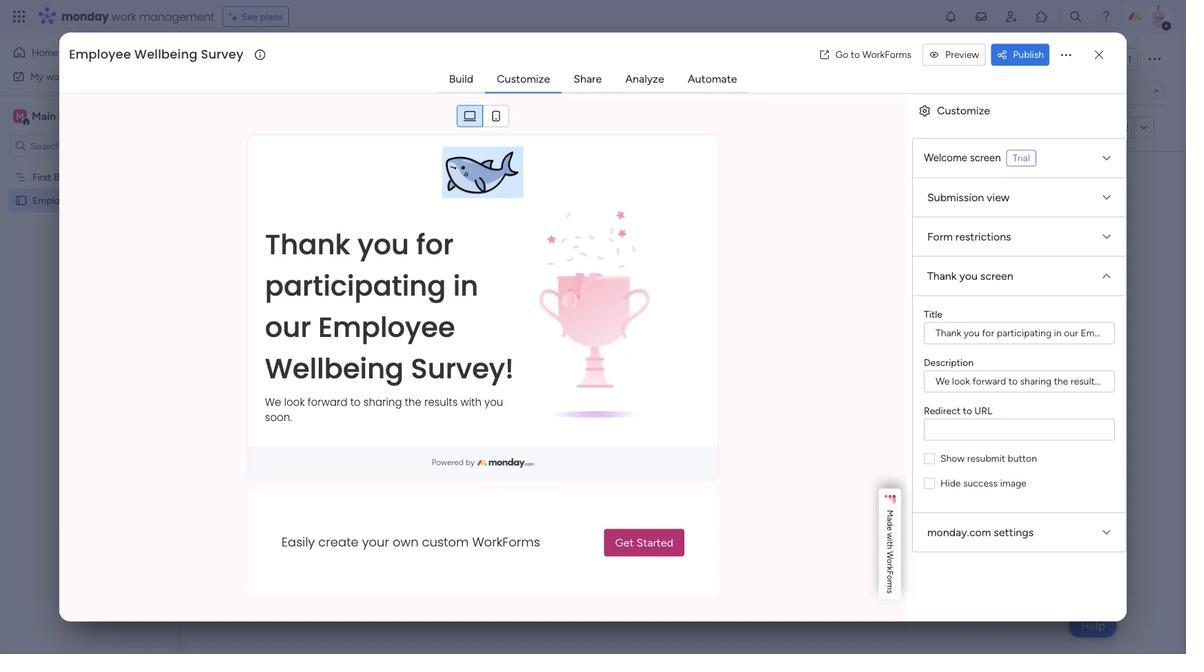 Task type: locate. For each thing, give the bounding box(es) containing it.
you right with
[[484, 395, 503, 410]]

by right start
[[637, 266, 657, 289]]

customize down integrate
[[937, 104, 990, 117]]

0 horizontal spatial powered by
[[277, 121, 335, 134]]

r down f
[[885, 581, 895, 584]]

search everything image
[[1069, 10, 1083, 23]]

being down search in workspace field
[[99, 195, 123, 207]]

submission view button
[[913, 178, 1126, 217]]

1 o from the top
[[885, 560, 895, 564]]

employee up the my work button
[[69, 46, 131, 63]]

1
[[1128, 53, 1132, 65]]

0 vertical spatial wellbeing
[[134, 46, 198, 63]]

0 horizontal spatial wellbeing
[[134, 46, 198, 63]]

0 vertical spatial powered by
[[277, 121, 335, 134]]

1 vertical spatial wellbeing
[[265, 350, 404, 388]]

0 vertical spatial employee well-being survey
[[210, 44, 516, 75]]

2 horizontal spatial by
[[637, 266, 657, 289]]

1 horizontal spatial employee well-being survey
[[210, 44, 516, 75]]

0 vertical spatial r
[[885, 564, 895, 567]]

None text field
[[924, 419, 1115, 441]]

forward
[[308, 395, 348, 410]]

edit form button
[[209, 117, 260, 139]]

/ left 4
[[1108, 85, 1112, 97]]

0 horizontal spatial by
[[323, 121, 335, 134]]

by left monday_logo_full
[[466, 458, 475, 468]]

by for workforms logo
[[323, 121, 335, 134]]

2 horizontal spatial to
[[963, 406, 972, 418]]

1 horizontal spatial wellbeing
[[265, 350, 404, 388]]

edit form
[[215, 122, 255, 134]]

you up participating
[[358, 226, 409, 264]]

wellbeing down "management"
[[134, 46, 198, 63]]

by
[[323, 121, 335, 134], [637, 266, 657, 289], [466, 458, 475, 468]]

1 vertical spatial your
[[362, 535, 389, 552]]

automate inside 'link'
[[688, 72, 737, 86]]

0 vertical spatial o
[[885, 560, 895, 564]]

to left sharing
[[350, 395, 361, 410]]

1 vertical spatial customize
[[937, 104, 990, 117]]

0 horizontal spatial automate
[[688, 72, 737, 86]]

by left workforms logo
[[323, 121, 335, 134]]

form inside dropdown button
[[928, 230, 953, 244]]

form for edit
[[234, 122, 255, 134]]

share
[[574, 72, 602, 86]]

o
[[885, 560, 895, 564], [885, 576, 895, 581]]

description
[[924, 357, 974, 369]]

redirect
[[924, 406, 961, 418]]

our
[[265, 308, 311, 347]]

1 vertical spatial powered by
[[432, 458, 475, 468]]

work inside button
[[46, 70, 67, 82]]

powered down form button
[[277, 121, 320, 134]]

m inside the m a d e w i t h w o r k f o r m s button
[[885, 511, 895, 518]]

your
[[732, 266, 768, 289], [362, 535, 389, 552]]

being left build
[[377, 44, 439, 75]]

powered inside form form
[[432, 458, 464, 468]]

option
[[0, 165, 176, 168]]

select product image
[[12, 10, 26, 23]]

group
[[457, 105, 509, 128]]

wellbeing
[[134, 46, 198, 63], [265, 350, 404, 388]]

0 horizontal spatial to
[[350, 395, 361, 410]]

employee down first board
[[32, 195, 75, 207]]

1 vertical spatial well-
[[78, 195, 99, 207]]

edit
[[215, 122, 232, 134]]

to for redirect
[[963, 406, 972, 418]]

work right my
[[46, 70, 67, 82]]

1 r from the top
[[885, 564, 895, 567]]

thank for for
[[265, 226, 350, 264]]

0 horizontal spatial workforms
[[472, 535, 540, 552]]

0 horizontal spatial work
[[46, 70, 67, 82]]

work right monday
[[112, 9, 136, 24]]

employee well-being survey up add view image
[[210, 44, 516, 75]]

0 horizontal spatial form
[[234, 122, 255, 134]]

1 horizontal spatial being
[[377, 44, 439, 75]]

2 horizontal spatial form
[[1091, 122, 1112, 134]]

inbox image
[[974, 10, 988, 23]]

0 vertical spatial workforms
[[863, 49, 912, 61]]

workforms up dapulse integrations icon
[[863, 49, 912, 61]]

you for for
[[358, 226, 409, 264]]

m up "d"
[[885, 511, 895, 518]]

easily create your own custom workforms
[[282, 535, 540, 552]]

preview
[[946, 49, 980, 61]]

0 vertical spatial by
[[323, 121, 335, 134]]

main workspace
[[32, 110, 113, 123]]

integrate
[[918, 85, 958, 97]]

workforms inside button
[[863, 49, 912, 61]]

0 horizontal spatial form
[[274, 85, 296, 97]]

1 vertical spatial m
[[885, 511, 895, 518]]

2 vertical spatial by
[[466, 458, 475, 468]]

m inside workspace icon
[[16, 110, 24, 122]]

automate right autopilot icon
[[1062, 85, 1105, 97]]

1 vertical spatial r
[[885, 581, 895, 584]]

analyze link
[[614, 67, 675, 91]]

1 horizontal spatial powered by
[[432, 458, 475, 468]]

you inside dropdown button
[[960, 270, 978, 283]]

Employee well-being survey field
[[206, 44, 519, 75]]

get
[[615, 537, 634, 550]]

workforms right custom
[[472, 535, 540, 552]]

thank inside dropdown button
[[928, 270, 957, 283]]

1 vertical spatial screen
[[981, 270, 1014, 283]]

powered left monday_logo_full
[[432, 458, 464, 468]]

1 horizontal spatial powered
[[432, 458, 464, 468]]

to
[[851, 49, 860, 61], [350, 395, 361, 410], [963, 406, 972, 418]]

powered by down add view image
[[277, 121, 335, 134]]

by inside powered by link
[[466, 458, 475, 468]]

image
[[1000, 478, 1027, 490]]

to left url
[[963, 406, 972, 418]]

copy form link
[[1065, 122, 1128, 134]]

success
[[963, 478, 998, 490]]

you down form restrictions
[[960, 270, 978, 283]]

0 vertical spatial screen
[[970, 152, 1001, 165]]

form inside edit form "button"
[[234, 122, 255, 134]]

1 horizontal spatial your
[[732, 266, 768, 289]]

go
[[836, 49, 849, 61]]

1 vertical spatial powered
[[432, 458, 464, 468]]

form form
[[59, 94, 907, 622]]

2 horizontal spatial you
[[960, 270, 978, 283]]

invite members image
[[1005, 10, 1019, 23]]

0 vertical spatial m
[[16, 110, 24, 122]]

/ inside button
[[1122, 53, 1125, 65]]

form restrictions button
[[913, 218, 1126, 256]]

customize right 'build' link
[[497, 72, 550, 86]]

0 horizontal spatial /
[[1108, 85, 1112, 97]]

my work
[[30, 70, 67, 82]]

1 horizontal spatial customize
[[937, 104, 990, 117]]

my
[[30, 70, 44, 82]]

table button
[[209, 80, 264, 102]]

0 horizontal spatial you
[[358, 226, 409, 264]]

/ for 4
[[1108, 85, 1112, 97]]

e
[[885, 527, 895, 532]]

employee
[[210, 44, 317, 75], [69, 46, 131, 63], [32, 195, 75, 207], [318, 308, 455, 347]]

thank up participating
[[265, 226, 350, 264]]

thank up title
[[928, 270, 957, 283]]

0 vertical spatial customize
[[497, 72, 550, 86]]

notifications image
[[944, 10, 958, 23]]

view
[[987, 191, 1010, 204]]

add view image
[[315, 86, 320, 96]]

form left add view image
[[274, 85, 296, 97]]

workspace
[[59, 110, 113, 123]]

wellbeing up forward
[[265, 350, 404, 388]]

button
[[1008, 453, 1037, 465]]

1 horizontal spatial you
[[484, 395, 503, 410]]

/
[[1122, 53, 1125, 65], [1108, 85, 1112, 97]]

form
[[274, 85, 296, 97], [928, 230, 953, 244]]

m for m
[[16, 110, 24, 122]]

r up f
[[885, 564, 895, 567]]

form down submission
[[928, 230, 953, 244]]

my work button
[[8, 65, 148, 87]]

employee well-being survey
[[210, 44, 516, 75], [32, 195, 154, 207]]

1 horizontal spatial work
[[112, 9, 136, 24]]

results
[[424, 395, 458, 410]]

o up the m at the right
[[885, 576, 895, 581]]

0 vertical spatial thank
[[265, 226, 350, 264]]

1 vertical spatial thank
[[928, 270, 957, 283]]

form for form
[[274, 85, 296, 97]]

automate right analyze link
[[688, 72, 737, 86]]

form
[[1091, 122, 1112, 134], [234, 122, 255, 134], [773, 266, 812, 289]]

0 horizontal spatial powered
[[277, 121, 320, 134]]

first
[[32, 172, 51, 183]]

region
[[913, 296, 1126, 513]]

1 horizontal spatial well-
[[322, 44, 377, 75]]

employee down participating
[[318, 308, 455, 347]]

powered by inside form form
[[432, 458, 475, 468]]

1 vertical spatial /
[[1108, 85, 1112, 97]]

1 vertical spatial employee well-being survey
[[32, 195, 154, 207]]

with
[[461, 395, 482, 410]]

your left own
[[362, 535, 389, 552]]

0 horizontal spatial customize
[[497, 72, 550, 86]]

customize
[[497, 72, 550, 86], [937, 104, 990, 117]]

1 horizontal spatial workforms
[[863, 49, 912, 61]]

0 vertical spatial you
[[358, 226, 409, 264]]

0 vertical spatial powered
[[277, 121, 320, 134]]

i
[[885, 540, 895, 542]]

work for my
[[46, 70, 67, 82]]

plans
[[260, 11, 283, 22]]

automate
[[688, 72, 737, 86], [1062, 85, 1105, 97]]

1 vertical spatial you
[[960, 270, 978, 283]]

to right go at right top
[[851, 49, 860, 61]]

/ for 1
[[1122, 53, 1125, 65]]

workspace selection element
[[13, 108, 115, 126]]

to inside button
[[851, 49, 860, 61]]

1 vertical spatial being
[[99, 195, 123, 207]]

screen left trial
[[970, 152, 1001, 165]]

being
[[377, 44, 439, 75], [99, 195, 123, 207]]

start
[[595, 266, 632, 289]]

screen down restrictions
[[981, 270, 1014, 283]]

thank inside thank you for participating in our employee wellbeing survey! we look forward to sharing the results with you soon.
[[265, 226, 350, 264]]

we
[[265, 395, 281, 410]]

screen
[[970, 152, 1001, 165], [981, 270, 1014, 283]]

invite
[[1095, 53, 1119, 65]]

survey
[[444, 44, 516, 75], [125, 195, 154, 207]]

m left the main in the top left of the page
[[16, 110, 24, 122]]

you
[[358, 226, 409, 264], [960, 270, 978, 283], [484, 395, 503, 410]]

custom
[[422, 535, 469, 552]]

for
[[416, 226, 454, 264]]

employee wellbeing survey
[[69, 46, 244, 63]]

you for screen
[[960, 270, 978, 283]]

form inside copy form link button
[[1091, 122, 1112, 134]]

0 vertical spatial survey
[[444, 44, 516, 75]]

1 horizontal spatial form
[[928, 230, 953, 244]]

soon.
[[265, 411, 292, 425]]

2 vertical spatial you
[[484, 395, 503, 410]]

1 horizontal spatial /
[[1122, 53, 1125, 65]]

let's start by building your form
[[556, 266, 812, 289]]

employee well-being survey down board
[[32, 195, 154, 207]]

work
[[112, 9, 136, 24], [46, 70, 67, 82]]

create
[[318, 535, 359, 552]]

let's
[[556, 266, 590, 289]]

to for go
[[851, 49, 860, 61]]

powered by left monday_logo_full
[[432, 458, 475, 468]]

1 horizontal spatial automate
[[1062, 85, 1105, 97]]

1 vertical spatial work
[[46, 70, 67, 82]]

thank
[[265, 226, 350, 264], [928, 270, 957, 283]]

title
[[924, 309, 943, 321]]

/ left 1
[[1122, 53, 1125, 65]]

0 horizontal spatial m
[[16, 110, 24, 122]]

form logo image
[[442, 147, 524, 198]]

0 horizontal spatial your
[[362, 535, 389, 552]]

1 vertical spatial workforms
[[472, 535, 540, 552]]

tab list
[[437, 66, 749, 93]]

form for form restrictions
[[928, 230, 953, 244]]

list box
[[0, 163, 176, 399]]

powered for workforms logo
[[277, 121, 320, 134]]

form inside button
[[274, 85, 296, 97]]

your right the building
[[732, 266, 768, 289]]

0 horizontal spatial thank
[[265, 226, 350, 264]]

apps image
[[1035, 10, 1049, 23]]

powered for monday_logo_full
[[432, 458, 464, 468]]

o up k
[[885, 560, 895, 564]]

employee inside "field"
[[69, 46, 131, 63]]

1 horizontal spatial thank
[[928, 270, 957, 283]]

see
[[241, 11, 258, 22]]

home button
[[8, 41, 148, 63]]

1 horizontal spatial m
[[885, 511, 895, 518]]

your inside form form
[[362, 535, 389, 552]]

0 vertical spatial work
[[112, 9, 136, 24]]

ruby anderson image
[[1148, 6, 1170, 28]]

1 horizontal spatial to
[[851, 49, 860, 61]]

0 vertical spatial form
[[274, 85, 296, 97]]

0 vertical spatial /
[[1122, 53, 1125, 65]]

1 vertical spatial form
[[928, 230, 953, 244]]

1 vertical spatial o
[[885, 576, 895, 581]]

Search in workspace field
[[29, 138, 115, 154]]

well-
[[322, 44, 377, 75], [78, 195, 99, 207]]

submission
[[928, 191, 984, 204]]

1 vertical spatial survey
[[125, 195, 154, 207]]

1 horizontal spatial by
[[466, 458, 475, 468]]



Task type: vqa. For each thing, say whether or not it's contained in the screenshot.
2nd TAB from right
no



Task type: describe. For each thing, give the bounding box(es) containing it.
powered by for workforms logo
[[277, 121, 335, 134]]

m a d e w i t h w o r k f o r m s
[[885, 511, 895, 595]]

1 horizontal spatial survey
[[444, 44, 516, 75]]

0 horizontal spatial well-
[[78, 195, 99, 207]]

employee up table
[[210, 44, 317, 75]]

f
[[885, 571, 895, 576]]

help image
[[1099, 10, 1113, 23]]

2 r from the top
[[885, 581, 895, 584]]

easily
[[282, 535, 315, 552]]

see plans
[[241, 11, 283, 22]]

go to workforms
[[836, 49, 912, 61]]

k
[[885, 567, 895, 571]]

thank you screen button
[[913, 257, 1126, 296]]

building
[[662, 266, 727, 289]]

publish
[[1013, 49, 1044, 61]]

region containing title
[[913, 296, 1126, 513]]

collapse board header image
[[1151, 86, 1162, 97]]

0 horizontal spatial survey
[[125, 195, 154, 207]]

survey
[[201, 46, 244, 63]]

resubmit
[[967, 453, 1006, 465]]

get started button
[[604, 530, 685, 557]]

automate / 4
[[1062, 85, 1120, 97]]

monday_logo_full image
[[478, 457, 534, 470]]

workspace image
[[13, 109, 27, 124]]

0 horizontal spatial being
[[99, 195, 123, 207]]

d
[[885, 522, 895, 527]]

sharing
[[364, 395, 402, 410]]

powered by for monday_logo_full
[[432, 458, 475, 468]]

form for copy
[[1091, 122, 1112, 134]]

preview button
[[923, 44, 986, 66]]

1 horizontal spatial form
[[773, 266, 812, 289]]

thank for screen
[[928, 270, 957, 283]]

welcome
[[924, 152, 968, 165]]

lottie animation image
[[516, 203, 673, 424]]

share link
[[563, 67, 613, 91]]

help
[[1081, 620, 1106, 634]]

settings
[[994, 527, 1034, 540]]

1 vertical spatial by
[[637, 266, 657, 289]]

Thank you! text field
[[924, 323, 1115, 345]]

see plans button
[[223, 6, 289, 27]]

monday.com
[[928, 527, 991, 540]]

get started
[[615, 537, 674, 550]]

restrictions
[[956, 230, 1011, 244]]

0 horizontal spatial employee well-being survey
[[32, 195, 154, 207]]

table
[[231, 85, 253, 97]]

automate link
[[677, 67, 748, 91]]

look
[[284, 395, 305, 410]]

workforms logo image
[[341, 117, 419, 139]]

customize link
[[486, 67, 561, 91]]

wellbeing inside thank you for participating in our employee wellbeing survey! we look forward to sharing the results with you soon.
[[265, 350, 404, 388]]

management
[[139, 9, 214, 24]]

h
[[885, 545, 895, 550]]

automate for automate / 4
[[1062, 85, 1105, 97]]

automate for automate
[[688, 72, 737, 86]]

t
[[885, 542, 895, 545]]

form button
[[264, 80, 307, 102]]

employee inside thank you for participating in our employee wellbeing survey! we look forward to sharing the results with you soon.
[[318, 308, 455, 347]]

m a d e w i t h w o r k f o r m s button
[[879, 489, 901, 600]]

redirect to url
[[924, 406, 993, 418]]

invite / 1 button
[[1070, 48, 1138, 70]]

screen inside dropdown button
[[981, 270, 1014, 283]]

list box containing first board
[[0, 163, 176, 399]]

a
[[885, 518, 895, 522]]

Your answers were submitted successfully text field
[[924, 371, 1115, 393]]

0 vertical spatial being
[[377, 44, 439, 75]]

form restrictions
[[928, 230, 1011, 244]]

first board
[[32, 172, 79, 183]]

4
[[1114, 85, 1120, 97]]

started
[[637, 537, 674, 550]]

w
[[885, 552, 895, 560]]

wellbeing inside "field"
[[134, 46, 198, 63]]

hide
[[941, 478, 961, 490]]

survey!
[[411, 350, 514, 388]]

by for monday_logo_full
[[466, 458, 475, 468]]

Employee Wellbeing Survey field
[[66, 46, 253, 64]]

link
[[1114, 122, 1128, 134]]

build
[[449, 72, 473, 86]]

2 o from the top
[[885, 576, 895, 581]]

activity
[[1004, 53, 1038, 65]]

show resubmit button
[[941, 453, 1037, 465]]

invite / 1
[[1095, 53, 1132, 65]]

lottie animation element
[[516, 203, 673, 428]]

main
[[32, 110, 56, 123]]

dapulse integrations image
[[902, 86, 913, 96]]

workforms inside form form
[[472, 535, 540, 552]]

hide success image
[[941, 478, 1027, 490]]

monday work management
[[61, 9, 214, 24]]

build link
[[438, 67, 485, 91]]

0 vertical spatial well-
[[322, 44, 377, 75]]

publish button
[[991, 44, 1050, 66]]

thank you for participating in our employee wellbeing survey! we look forward to sharing the results with you soon.
[[265, 226, 514, 425]]

m for m a d e w i t h w o r k f o r m s
[[885, 511, 895, 518]]

welcome screen
[[924, 152, 1001, 165]]

0 vertical spatial your
[[732, 266, 768, 289]]

submission view
[[928, 191, 1010, 204]]

to inside thank you for participating in our employee wellbeing survey! we look forward to sharing the results with you soon.
[[350, 395, 361, 410]]

board
[[54, 172, 79, 183]]

work for monday
[[112, 9, 136, 24]]

thank you screen
[[928, 270, 1014, 283]]

public board image
[[14, 194, 28, 207]]

the
[[405, 395, 422, 410]]

tab list containing build
[[437, 66, 749, 93]]

autopilot image
[[1045, 82, 1056, 99]]

s
[[885, 591, 895, 595]]

m
[[885, 584, 895, 591]]

show
[[941, 453, 965, 465]]

w
[[885, 534, 895, 540]]

trial
[[1013, 152, 1030, 164]]

more actions image
[[1059, 48, 1073, 62]]

powered by link
[[248, 447, 718, 480]]

copy form link button
[[1040, 117, 1134, 139]]

help button
[[1069, 616, 1117, 638]]



